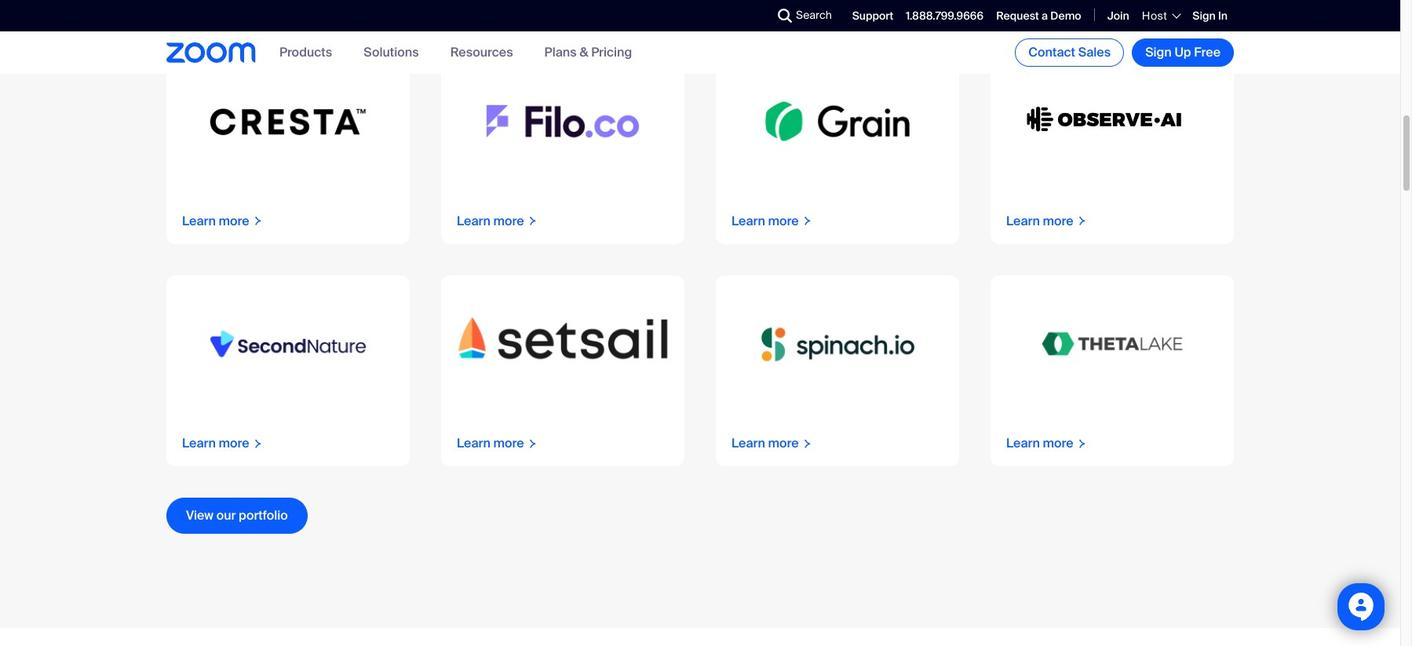 Task type: vqa. For each thing, say whether or not it's contained in the screenshot.
Learn corresponding to Grain image
yes



Task type: describe. For each thing, give the bounding box(es) containing it.
sign in
[[1193, 8, 1228, 23]]

view
[[186, 507, 214, 524]]

resources button
[[450, 44, 513, 61]]

request a demo
[[996, 8, 1081, 23]]

sales
[[1078, 44, 1111, 60]]

learn more for setsail image
[[457, 435, 524, 451]]

learn more for the theta lake image
[[1006, 435, 1074, 451]]

theta lake image
[[991, 275, 1234, 412]]

join link
[[1107, 8, 1130, 23]]

contact sales link
[[1015, 38, 1124, 67]]

sign up free
[[1145, 44, 1221, 60]]

more for secondnature image
[[219, 435, 249, 451]]

more for the theta lake image
[[1043, 435, 1074, 451]]

free
[[1194, 44, 1221, 60]]

sign in link
[[1193, 8, 1228, 23]]

learn for "filo.co" "image" on the top of the page
[[457, 212, 490, 229]]

learn for observe.ai image
[[1006, 212, 1040, 229]]

learn for secondnature image
[[182, 435, 216, 451]]

demo
[[1051, 8, 1081, 23]]

host
[[1142, 9, 1168, 23]]

more for observe.ai image
[[1043, 212, 1074, 229]]

host button
[[1142, 9, 1180, 23]]

resources
[[450, 44, 513, 61]]

more for spinach image
[[768, 435, 799, 451]]

1.888.799.9666 link
[[906, 8, 984, 23]]

pricing
[[591, 44, 632, 61]]

solutions button
[[364, 44, 419, 61]]

1.888.799.9666
[[906, 8, 984, 23]]

plans & pricing link
[[544, 44, 632, 61]]

sign for sign up free
[[1145, 44, 1172, 60]]

portfolio
[[239, 507, 288, 524]]

sign for sign in
[[1193, 8, 1216, 23]]

learn more for spinach image
[[732, 435, 799, 451]]

learn for spinach image
[[732, 435, 765, 451]]

solutions
[[364, 44, 419, 61]]

learn more for the cresta image
[[182, 212, 249, 229]]

up
[[1175, 44, 1191, 60]]

learn more for "filo.co" "image" on the top of the page
[[457, 212, 524, 229]]

support
[[852, 8, 894, 23]]

contact sales
[[1029, 44, 1111, 60]]

learn more for observe.ai image
[[1006, 212, 1074, 229]]



Task type: locate. For each thing, give the bounding box(es) containing it.
view our portfolio
[[186, 507, 288, 524]]

products button
[[279, 44, 332, 61]]

learn more for grain image
[[732, 212, 799, 229]]

more for the cresta image
[[219, 212, 249, 229]]

support link
[[852, 8, 894, 23]]

more
[[219, 212, 249, 229], [493, 212, 524, 229], [768, 212, 799, 229], [1043, 212, 1074, 229], [219, 435, 249, 451], [493, 435, 524, 451], [768, 435, 799, 451], [1043, 435, 1074, 451]]

0 horizontal spatial sign
[[1145, 44, 1172, 60]]

sign
[[1193, 8, 1216, 23], [1145, 44, 1172, 60]]

products
[[279, 44, 332, 61]]

spinach image
[[716, 275, 959, 412]]

more for "filo.co" "image" on the top of the page
[[493, 212, 524, 229]]

plans & pricing
[[544, 44, 632, 61]]

None search field
[[721, 3, 782, 28]]

contact
[[1029, 44, 1075, 60]]

setsail image
[[441, 275, 685, 412]]

secondnature image
[[166, 275, 410, 412]]

filo.co image
[[441, 53, 685, 190]]

learn for the cresta image
[[182, 212, 216, 229]]

learn more for secondnature image
[[182, 435, 249, 451]]

more for setsail image
[[493, 435, 524, 451]]

sign left the up
[[1145, 44, 1172, 60]]

search image
[[778, 9, 792, 23], [778, 9, 792, 23]]

learn more
[[182, 212, 249, 229], [457, 212, 524, 229], [732, 212, 799, 229], [1006, 212, 1074, 229], [182, 435, 249, 451], [457, 435, 524, 451], [732, 435, 799, 451], [1006, 435, 1074, 451]]

learn for the theta lake image
[[1006, 435, 1040, 451]]

cresta image
[[166, 53, 410, 190]]

1 vertical spatial sign
[[1145, 44, 1172, 60]]

more for grain image
[[768, 212, 799, 229]]

sign up free link
[[1132, 38, 1234, 67]]

sign left the in
[[1193, 8, 1216, 23]]

our
[[216, 507, 236, 524]]

&
[[580, 44, 588, 61]]

learn
[[182, 212, 216, 229], [457, 212, 490, 229], [732, 212, 765, 229], [1006, 212, 1040, 229], [182, 435, 216, 451], [457, 435, 490, 451], [732, 435, 765, 451], [1006, 435, 1040, 451]]

zoom logo image
[[166, 43, 256, 63]]

learn for setsail image
[[457, 435, 490, 451]]

plans
[[544, 44, 577, 61]]

learn more link
[[166, 53, 410, 244], [441, 53, 685, 244], [716, 53, 959, 244], [991, 53, 1234, 244], [166, 275, 410, 467], [441, 275, 685, 467], [716, 275, 959, 467], [991, 275, 1234, 467]]

join
[[1107, 8, 1130, 23]]

1 horizontal spatial sign
[[1193, 8, 1216, 23]]

grain image
[[716, 53, 959, 190]]

a
[[1042, 8, 1048, 23]]

view our portfolio link
[[166, 498, 308, 534]]

0 vertical spatial sign
[[1193, 8, 1216, 23]]

observe.ai image
[[991, 53, 1234, 190]]

request a demo link
[[996, 8, 1081, 23]]

in
[[1218, 8, 1228, 23]]

learn for grain image
[[732, 212, 765, 229]]

search
[[796, 8, 832, 22]]

request
[[996, 8, 1039, 23]]



